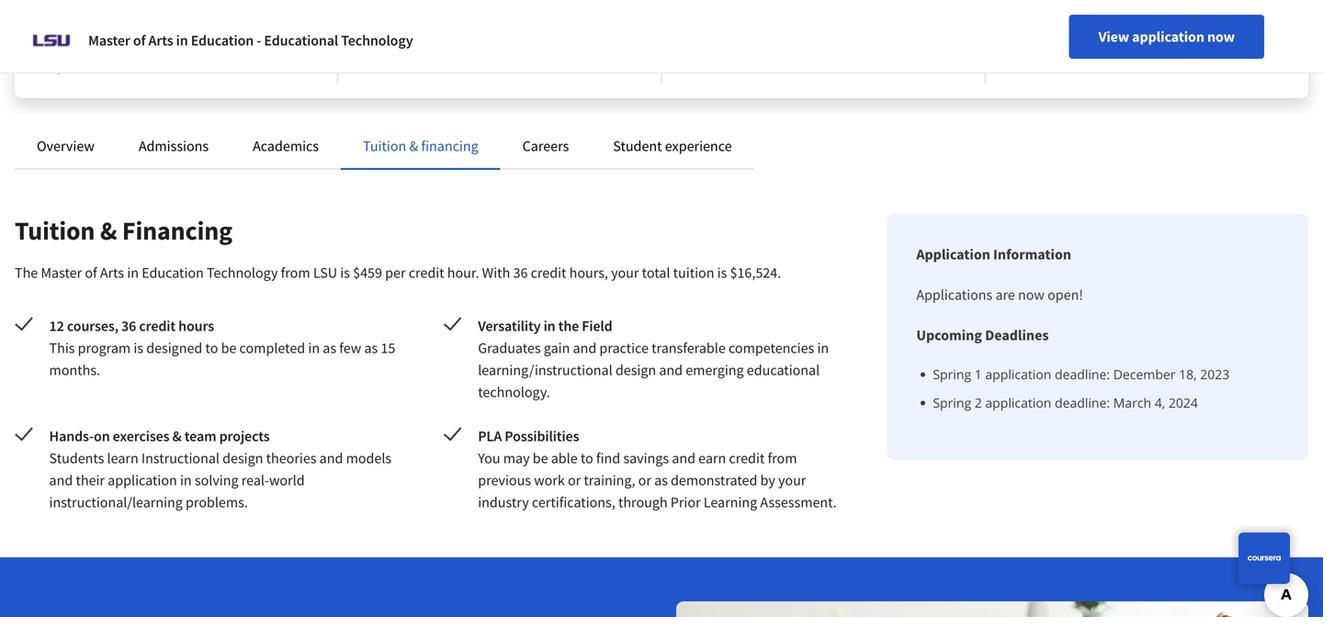 Task type: vqa. For each thing, say whether or not it's contained in the screenshot.
Coursera image
no



Task type: locate. For each thing, give the bounding box(es) containing it.
deadline: down spring 1 application deadline: december 18, 2023
[[1055, 394, 1110, 412]]

information
[[993, 245, 1071, 264]]

hands-
[[1099, 0, 1137, 13]]

1 vertical spatial for
[[132, 22, 147, 39]]

spring 2 application deadline: march 4, 2024 list item
[[933, 393, 1229, 413]]

1 vertical spatial arts
[[100, 264, 124, 282]]

2 vertical spatial for
[[101, 40, 116, 57]]

0 horizontal spatial your
[[415, 33, 440, 50]]

by left u.s.
[[168, 40, 181, 57]]

arts
[[148, 31, 173, 50], [100, 264, 124, 282]]

0 vertical spatial design
[[615, 361, 656, 379]]

0 horizontal spatial 36
[[121, 317, 136, 335]]

education
[[191, 31, 254, 50], [44, 40, 98, 57], [142, 264, 204, 282]]

1 vertical spatial from
[[768, 449, 797, 468]]

for up veterans at the left
[[132, 22, 147, 39]]

now right instructors
[[1207, 28, 1235, 46]]

to down hours on the left of page
[[205, 339, 218, 357]]

tuition for tuition & financing
[[15, 215, 95, 247]]

to
[[205, 339, 218, 357], [581, 449, 593, 468]]

1 vertical spatial of
[[85, 264, 97, 282]]

demonstrated
[[671, 471, 757, 490]]

you
[[478, 449, 500, 468]]

hours
[[178, 317, 214, 335]]

1 horizontal spatial for
[[132, 22, 147, 39]]

master
[[88, 31, 130, 50], [41, 264, 82, 282]]

or down savings
[[638, 471, 651, 490]]

louisiana state university logo image
[[29, 18, 74, 62]]

1 vertical spatial now
[[1018, 286, 1045, 304]]

or up certifications,
[[568, 471, 581, 490]]

1 vertical spatial be
[[221, 339, 236, 357]]

on
[[1137, 0, 1151, 13], [94, 427, 110, 446]]

hour.
[[447, 264, 479, 282]]

now right are
[[1018, 286, 1045, 304]]

0 vertical spatial now
[[1207, 28, 1235, 46]]

be down designed
[[390, 15, 403, 31]]

from
[[281, 264, 310, 282], [768, 449, 797, 468]]

pla possibilities you may be able to find savings and earn credit from previous work or training, or as demonstrated by your industry certifications, through prior learning assessment.
[[478, 427, 837, 512]]

0 horizontal spatial on
[[94, 427, 110, 446]]

12 courses, 36 credit hours this program is designed to be completed in as few as 15 months.
[[49, 317, 395, 379]]

spring left 1
[[933, 366, 971, 383]]

from up assessment.
[[768, 449, 797, 468]]

2 vertical spatial your
[[778, 471, 806, 490]]

report
[[44, 59, 81, 75]]

veterans
[[119, 40, 165, 57]]

&
[[239, 40, 247, 57], [409, 137, 418, 155], [100, 215, 117, 247], [172, 427, 182, 446]]

2 horizontal spatial be
[[533, 449, 548, 468]]

application right 2
[[985, 394, 1051, 412]]

1 vertical spatial spring
[[933, 394, 971, 412]]

on up learn
[[94, 427, 110, 446]]

to inside pla possibilities you may be able to find savings and earn credit from previous work or training, or as demonstrated by your industry certifications, through prior learning assessment.
[[581, 449, 593, 468]]

15 down professionals,
[[515, 15, 528, 31]]

in up the world
[[260, 22, 270, 39]]

your up assessment.
[[778, 471, 806, 490]]

0 vertical spatial 36
[[513, 264, 528, 282]]

design down projects
[[222, 449, 263, 468]]

earn
[[698, 449, 726, 468]]

application down learn
[[108, 471, 177, 490]]

2 horizontal spatial your
[[778, 471, 806, 490]]

0 vertical spatial deadline:
[[1055, 366, 1110, 383]]

0 vertical spatial tuition
[[363, 137, 406, 155]]

& up instructional
[[172, 427, 182, 446]]

careers
[[522, 137, 569, 155]]

spring left 2
[[933, 394, 971, 412]]

your down earned
[[415, 33, 440, 50]]

credit up designed
[[139, 317, 176, 335]]

list containing spring 1 application deadline: december 18, 2023
[[924, 365, 1229, 413]]

help
[[597, 15, 621, 31]]

2 horizontal spatial is
[[717, 264, 727, 282]]

career
[[442, 33, 476, 50]]

learn
[[107, 449, 138, 468]]

of right 100
[[133, 31, 146, 50]]

1 vertical spatial to
[[581, 449, 593, 468]]

overview link
[[37, 137, 94, 155]]

is right tuition
[[717, 264, 727, 282]]

admissions link
[[139, 137, 209, 155]]

0 vertical spatial 15
[[515, 15, 528, 31]]

be inside 12 courses, 36 credit hours this program is designed to be completed in as few as 15 months.
[[221, 339, 236, 357]]

student
[[613, 137, 662, 155]]

be left completed
[[221, 339, 236, 357]]

& left -
[[239, 40, 247, 57]]

in left few
[[308, 339, 320, 357]]

& inside hands-on exercises &  team projects students learn instructional design theories and models and their application in solving real-world instructional/learning problems.
[[172, 427, 182, 446]]

deadline: for december
[[1055, 366, 1110, 383]]

to left find
[[581, 449, 593, 468]]

in
[[446, 15, 456, 31], [260, 22, 270, 39], [176, 31, 188, 50], [127, 264, 139, 282], [544, 317, 555, 335], [308, 339, 320, 357], [817, 339, 829, 357], [180, 471, 192, 490]]

1 vertical spatial by
[[760, 471, 775, 490]]

1 vertical spatial 15
[[381, 339, 395, 357]]

deadlines
[[985, 326, 1049, 345]]

overview
[[37, 137, 94, 155]]

for down 100
[[101, 40, 116, 57]]

be inside pla possibilities you may be able to find savings and earn credit from previous work or training, or as demonstrated by your industry certifications, through prior learning assessment.
[[533, 449, 548, 468]]

by up assessment.
[[760, 471, 775, 490]]

tuition left financing
[[363, 137, 406, 155]]

credit right earn
[[729, 449, 765, 468]]

1 horizontal spatial arts
[[148, 31, 173, 50]]

tuition up the
[[15, 215, 95, 247]]

15 right few
[[381, 339, 395, 357]]

1 horizontal spatial is
[[340, 264, 350, 282]]

to inside 12 courses, 36 credit hours this program is designed to be completed in as few as 15 months.
[[205, 339, 218, 357]]

professionals,
[[484, 0, 559, 13]]

spring 1 application deadline: december 18, 2023
[[933, 366, 1229, 383]]

or
[[568, 471, 581, 490], [638, 471, 651, 490]]

list
[[924, 365, 1229, 413]]

0 horizontal spatial 15
[[381, 339, 395, 357]]

is right lsu
[[340, 264, 350, 282]]

0 horizontal spatial design
[[222, 449, 263, 468]]

design inside versatility in the field graduates gain and practice transferable competencies in learning/instructional design and emerging educational technology.
[[615, 361, 656, 379]]

1 horizontal spatial master
[[88, 31, 130, 50]]

admissions
[[139, 137, 209, 155]]

as down savings
[[654, 471, 668, 490]]

your left total
[[611, 264, 639, 282]]

working
[[438, 0, 482, 13]]

your inside designed for working professionals, this degree can be earned in as little as 15 months and help advance your career
[[415, 33, 440, 50]]

2024
[[1169, 394, 1198, 412]]

technology up hours on the left of page
[[207, 264, 278, 282]]

1 horizontal spatial your
[[611, 264, 639, 282]]

pla
[[478, 427, 502, 446]]

december
[[1113, 366, 1176, 383]]

technology
[[341, 31, 413, 50], [207, 264, 278, 282]]

1 vertical spatial tuition
[[15, 215, 95, 247]]

of up courses,
[[85, 264, 97, 282]]

u.s. news & world report
[[44, 40, 281, 75]]

1 horizontal spatial of
[[133, 31, 146, 50]]

1 horizontal spatial design
[[615, 361, 656, 379]]

view application now button
[[1069, 15, 1264, 59]]

1 vertical spatial technology
[[207, 264, 278, 282]]

1 horizontal spatial or
[[638, 471, 651, 490]]

in inside the ranked top 100 for best online master's in education for veterans by
[[260, 22, 270, 39]]

experience
[[665, 137, 732, 155]]

be down 'possibilities'
[[533, 449, 548, 468]]

0 horizontal spatial to
[[205, 339, 218, 357]]

1 vertical spatial design
[[222, 449, 263, 468]]

education inside the ranked top 100 for best online master's in education for veterans by
[[44, 40, 98, 57]]

0 horizontal spatial now
[[1018, 286, 1045, 304]]

from left lsu
[[281, 264, 310, 282]]

master right the ranked
[[88, 31, 130, 50]]

in inside 12 courses, 36 credit hours this program is designed to be completed in as few as 15 months.
[[308, 339, 320, 357]]

1 vertical spatial on
[[94, 427, 110, 446]]

1 vertical spatial 36
[[121, 317, 136, 335]]

and down transferable
[[659, 361, 683, 379]]

1 vertical spatial deadline:
[[1055, 394, 1110, 412]]

1 horizontal spatial on
[[1137, 0, 1151, 13]]

and down this
[[574, 15, 595, 31]]

technology down designed
[[341, 31, 413, 50]]

total
[[642, 264, 670, 282]]

this
[[562, 0, 582, 13]]

on inside lecture videos, hands-on projects, and connection with instructors and peers
[[1137, 0, 1151, 13]]

1 horizontal spatial be
[[390, 15, 403, 31]]

in down working
[[446, 15, 456, 31]]

$16,524.
[[730, 264, 781, 282]]

0 vertical spatial by
[[168, 40, 181, 57]]

of
[[133, 31, 146, 50], [85, 264, 97, 282]]

0 horizontal spatial by
[[168, 40, 181, 57]]

arts down tuition & financing
[[100, 264, 124, 282]]

and left models
[[319, 449, 343, 468]]

1 horizontal spatial tuition
[[363, 137, 406, 155]]

0 vertical spatial spring
[[933, 366, 971, 383]]

in right best
[[176, 31, 188, 50]]

arts left online
[[148, 31, 173, 50]]

2 spring from the top
[[933, 394, 971, 412]]

on up instructors
[[1137, 0, 1151, 13]]

deadline: up spring 2 application deadline: march 4, 2024 list item
[[1055, 366, 1110, 383]]

and left earn
[[672, 449, 695, 468]]

lecture
[[1016, 0, 1056, 13]]

1 horizontal spatial by
[[760, 471, 775, 490]]

36 up "program"
[[121, 317, 136, 335]]

able
[[551, 449, 578, 468]]

36 right with
[[513, 264, 528, 282]]

0 vertical spatial your
[[415, 33, 440, 50]]

degree
[[584, 0, 621, 13]]

advance
[[368, 33, 413, 50]]

upcoming
[[916, 326, 982, 345]]

few
[[339, 339, 361, 357]]

12
[[49, 317, 64, 335]]

as inside pla possibilities you may be able to find savings and earn credit from previous work or training, or as demonstrated by your industry certifications, through prior learning assessment.
[[654, 471, 668, 490]]

transferable
[[652, 339, 726, 357]]

0 vertical spatial on
[[1137, 0, 1151, 13]]

possibilities
[[505, 427, 579, 446]]

student experience link
[[613, 137, 732, 155]]

design down practice
[[615, 361, 656, 379]]

spring 2 application deadline: march 4, 2024
[[933, 394, 1198, 412]]

& inside u.s. news & world report
[[239, 40, 247, 57]]

now inside 'view application now' button
[[1207, 28, 1235, 46]]

1 horizontal spatial technology
[[341, 31, 413, 50]]

1 vertical spatial your
[[611, 264, 639, 282]]

application down deadlines
[[985, 366, 1051, 383]]

0 horizontal spatial from
[[281, 264, 310, 282]]

open!
[[1047, 286, 1083, 304]]

months
[[530, 15, 572, 31]]

is right "program"
[[134, 339, 143, 357]]

2 vertical spatial be
[[533, 449, 548, 468]]

1 horizontal spatial from
[[768, 449, 797, 468]]

1 spring from the top
[[933, 366, 971, 383]]

application inside 'view application now' button
[[1132, 28, 1204, 46]]

credit inside 12 courses, 36 credit hours this program is designed to be completed in as few as 15 months.
[[139, 317, 176, 335]]

per
[[385, 264, 406, 282]]

application down projects,
[[1132, 28, 1204, 46]]

by
[[168, 40, 181, 57], [760, 471, 775, 490]]

1 vertical spatial master
[[41, 264, 82, 282]]

as
[[459, 15, 471, 31], [500, 15, 512, 31], [323, 339, 336, 357], [364, 339, 378, 357], [654, 471, 668, 490]]

2 horizontal spatial for
[[420, 0, 435, 13]]

training,
[[584, 471, 635, 490]]

videos,
[[1059, 0, 1097, 13]]

for up earned
[[420, 0, 435, 13]]

gain
[[544, 339, 570, 357]]

0 vertical spatial for
[[420, 0, 435, 13]]

and down students
[[49, 471, 73, 490]]

0 horizontal spatial for
[[101, 40, 116, 57]]

2 or from the left
[[638, 471, 651, 490]]

ranked
[[44, 22, 85, 39]]

1 horizontal spatial 15
[[515, 15, 528, 31]]

0 horizontal spatial be
[[221, 339, 236, 357]]

tuition & financing
[[15, 215, 232, 247]]

for inside designed for working professionals, this degree can be earned in as little as 15 months and help advance your career
[[420, 0, 435, 13]]

savings
[[623, 449, 669, 468]]

0 horizontal spatial tuition
[[15, 215, 95, 247]]

master right the
[[41, 264, 82, 282]]

credit right per
[[409, 264, 444, 282]]

1 horizontal spatial now
[[1207, 28, 1235, 46]]

is inside 12 courses, 36 credit hours this program is designed to be completed in as few as 15 months.
[[134, 339, 143, 357]]

spring
[[933, 366, 971, 383], [933, 394, 971, 412]]

0 vertical spatial be
[[390, 15, 403, 31]]

1 horizontal spatial to
[[581, 449, 593, 468]]

1 deadline: from the top
[[1055, 366, 1110, 383]]

1 horizontal spatial 36
[[513, 264, 528, 282]]

in down instructional
[[180, 471, 192, 490]]

versatility in the field graduates gain and practice transferable competencies in learning/instructional design and emerging educational technology.
[[478, 317, 829, 401]]

spring for spring 1 application deadline: december 18, 2023
[[933, 366, 971, 383]]

0 vertical spatial to
[[205, 339, 218, 357]]

is
[[340, 264, 350, 282], [717, 264, 727, 282], [134, 339, 143, 357]]

emerging
[[686, 361, 744, 379]]

application inside spring 1 application deadline: december 18, 2023 list item
[[985, 366, 1051, 383]]

36
[[513, 264, 528, 282], [121, 317, 136, 335]]

2 deadline: from the top
[[1055, 394, 1110, 412]]

0 horizontal spatial or
[[568, 471, 581, 490]]

ranked top 100 for best online master's in education for veterans by
[[44, 22, 270, 57]]

0 horizontal spatial arts
[[100, 264, 124, 282]]

credit left hours,
[[531, 264, 566, 282]]

0 horizontal spatial is
[[134, 339, 143, 357]]



Task type: describe. For each thing, give the bounding box(es) containing it.
15 inside 12 courses, 36 credit hours this program is designed to be completed in as few as 15 months.
[[381, 339, 395, 357]]

practice
[[599, 339, 649, 357]]

theories
[[266, 449, 316, 468]]

designed
[[146, 339, 202, 357]]

little
[[473, 15, 498, 31]]

can
[[368, 15, 387, 31]]

& left financing
[[409, 137, 418, 155]]

designed
[[368, 0, 418, 13]]

2023
[[1200, 366, 1229, 383]]

in up "educational"
[[817, 339, 829, 357]]

as right few
[[364, 339, 378, 357]]

tuition for tuition & financing
[[363, 137, 406, 155]]

and up peers
[[1202, 0, 1223, 13]]

and down field
[[573, 339, 596, 357]]

as down working
[[459, 15, 471, 31]]

on inside hands-on exercises &  team projects students learn instructional design theories and models and their application in solving real-world instructional/learning problems.
[[94, 427, 110, 446]]

spring 1 application deadline: december 18, 2023 list item
[[933, 365, 1229, 384]]

lsu
[[313, 264, 337, 282]]

competencies
[[729, 339, 814, 357]]

and inside pla possibilities you may be able to find savings and earn credit from previous work or training, or as demonstrated by your industry certifications, through prior learning assessment.
[[672, 449, 695, 468]]

news
[[207, 40, 236, 57]]

application information
[[916, 245, 1071, 264]]

2
[[975, 394, 982, 412]]

top
[[87, 22, 107, 39]]

36 inside 12 courses, 36 credit hours this program is designed to be completed in as few as 15 months.
[[121, 317, 136, 335]]

0 horizontal spatial technology
[[207, 264, 278, 282]]

in inside hands-on exercises &  team projects students learn instructional design theories and models and their application in solving real-world instructional/learning problems.
[[180, 471, 192, 490]]

applications
[[916, 286, 993, 304]]

tuition
[[673, 264, 714, 282]]

u.s.
[[183, 40, 205, 57]]

march
[[1113, 394, 1151, 412]]

in left the
[[544, 317, 555, 335]]

0 horizontal spatial master
[[41, 264, 82, 282]]

18,
[[1179, 366, 1197, 383]]

real-
[[241, 471, 269, 490]]

learning/instructional
[[478, 361, 613, 379]]

in inside designed for working professionals, this degree can be earned in as little as 15 months and help advance your career
[[446, 15, 456, 31]]

1 or from the left
[[568, 471, 581, 490]]

and inside designed for working professionals, this degree can be earned in as little as 15 months and help advance your career
[[574, 15, 595, 31]]

hands-on exercises &  team projects students learn instructional design theories and models and their application in solving real-world instructional/learning problems.
[[49, 427, 392, 512]]

now for are
[[1018, 286, 1045, 304]]

be inside designed for working professionals, this degree can be earned in as little as 15 months and help advance your career
[[390, 15, 403, 31]]

work
[[534, 471, 565, 490]]

master's
[[213, 22, 257, 39]]

earned
[[406, 15, 444, 31]]

0 vertical spatial arts
[[148, 31, 173, 50]]

instructional
[[141, 449, 220, 468]]

spring for spring 2 application deadline: march 4, 2024
[[933, 394, 971, 412]]

program
[[78, 339, 131, 357]]

solving
[[195, 471, 238, 490]]

design inside hands-on exercises &  team projects students learn instructional design theories and models and their application in solving real-world instructional/learning problems.
[[222, 449, 263, 468]]

this
[[49, 339, 75, 357]]

world
[[249, 40, 281, 57]]

educational
[[264, 31, 338, 50]]

courses,
[[67, 317, 118, 335]]

1
[[975, 366, 982, 383]]

as right little
[[500, 15, 512, 31]]

with
[[482, 264, 510, 282]]

$459
[[353, 264, 382, 282]]

in down tuition & financing
[[127, 264, 139, 282]]

lecture videos, hands-on projects, and connection with instructors and peers
[[1016, 0, 1223, 31]]

0 vertical spatial of
[[133, 31, 146, 50]]

with
[[1079, 15, 1102, 31]]

connection
[[1016, 15, 1076, 31]]

view
[[1098, 28, 1129, 46]]

technology.
[[478, 383, 550, 401]]

certifications,
[[532, 493, 615, 512]]

financing
[[122, 215, 232, 247]]

educational
[[747, 361, 820, 379]]

best
[[149, 22, 173, 39]]

application inside hands-on exercises &  team projects students learn instructional design theories and models and their application in solving real-world instructional/learning problems.
[[108, 471, 177, 490]]

academics link
[[253, 137, 319, 155]]

view application now
[[1098, 28, 1235, 46]]

instructional/learning
[[49, 493, 183, 512]]

hours,
[[569, 264, 608, 282]]

as left few
[[323, 339, 336, 357]]

applications are now open!
[[916, 286, 1083, 304]]

projects,
[[1153, 0, 1200, 13]]

the
[[558, 317, 579, 335]]

the
[[15, 264, 38, 282]]

and down projects,
[[1165, 15, 1186, 31]]

online
[[175, 22, 211, 39]]

are
[[995, 286, 1015, 304]]

graduates
[[478, 339, 541, 357]]

by inside the ranked top 100 for best online master's in education for veterans by
[[168, 40, 181, 57]]

application
[[916, 245, 990, 264]]

your inside pla possibilities you may be able to find savings and earn credit from previous work or training, or as demonstrated by your industry certifications, through prior learning assessment.
[[778, 471, 806, 490]]

0 vertical spatial from
[[281, 264, 310, 282]]

deadline: for march
[[1055, 394, 1110, 412]]

tuition & financing link
[[363, 137, 478, 155]]

tuition & financing
[[363, 137, 478, 155]]

by inside pla possibilities you may be able to find savings and earn credit from previous work or training, or as demonstrated by your industry certifications, through prior learning assessment.
[[760, 471, 775, 490]]

upcoming deadlines
[[916, 326, 1049, 345]]

peers
[[1188, 15, 1218, 31]]

your for ranked top 100 for best online master's in education for veterans by
[[415, 33, 440, 50]]

field
[[582, 317, 612, 335]]

application inside spring 2 application deadline: march 4, 2024 list item
[[985, 394, 1051, 412]]

from inside pla possibilities you may be able to find savings and earn credit from previous work or training, or as demonstrated by your industry certifications, through prior learning assessment.
[[768, 449, 797, 468]]

team
[[184, 427, 216, 446]]

find
[[596, 449, 620, 468]]

the master of arts in education technology from lsu is $459 per credit hour. with 36 credit hours, your total tuition is $16,524.
[[15, 264, 781, 282]]

world
[[269, 471, 305, 490]]

now for application
[[1207, 28, 1235, 46]]

4,
[[1155, 394, 1165, 412]]

student experience
[[613, 137, 732, 155]]

financing
[[421, 137, 478, 155]]

hands-
[[49, 427, 94, 446]]

previous
[[478, 471, 531, 490]]

0 vertical spatial technology
[[341, 31, 413, 50]]

problems.
[[186, 493, 248, 512]]

15 inside designed for working professionals, this degree can be earned in as little as 15 months and help advance your career
[[515, 15, 528, 31]]

your for tuition & financing
[[611, 264, 639, 282]]

projects
[[219, 427, 270, 446]]

credit inside pla possibilities you may be able to find savings and earn credit from previous work or training, or as demonstrated by your industry certifications, through prior learning assessment.
[[729, 449, 765, 468]]

instructors
[[1105, 15, 1163, 31]]

0 horizontal spatial of
[[85, 264, 97, 282]]

prior
[[670, 493, 701, 512]]

careers link
[[522, 137, 569, 155]]

& left financing on the left top of the page
[[100, 215, 117, 247]]

0 vertical spatial master
[[88, 31, 130, 50]]



